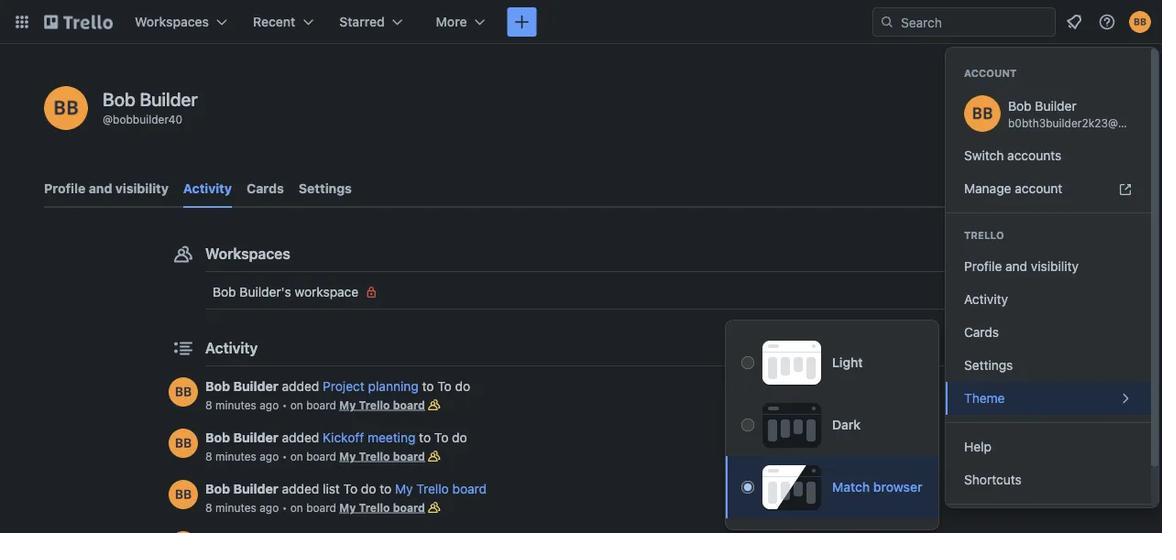 Task type: vqa. For each thing, say whether or not it's contained in the screenshot.
6
no



Task type: describe. For each thing, give the bounding box(es) containing it.
bob for bob builder added kickoff meeting to to do
[[205, 430, 230, 445]]

match browser button
[[726, 456, 938, 519]]

1 horizontal spatial cards
[[964, 325, 999, 340]]

3 8 from the top
[[205, 501, 212, 514]]

shortcuts button
[[946, 464, 1151, 497]]

on for project
[[290, 399, 303, 411]]

0 notifications image
[[1063, 11, 1085, 33]]

8 minutes ago link for bob builder added kickoff meeting to to do
[[205, 450, 279, 463]]

recent
[[253, 14, 295, 29]]

profile and visibility link for the bottom settings link
[[946, 250, 1151, 283]]

to for meeting
[[419, 430, 431, 445]]

to for planning
[[422, 379, 434, 394]]

• for project
[[282, 399, 287, 411]]

builder for bob builder added project planning to to do
[[233, 379, 278, 394]]

ago for kickoff
[[260, 450, 279, 463]]

0 vertical spatial and
[[89, 181, 112, 196]]

added for kickoff meeting
[[282, 430, 319, 445]]

builder for bob builder added kickoff meeting to to do
[[233, 430, 278, 445]]

help link
[[946, 431, 1151, 464]]

2 vertical spatial activity
[[205, 340, 258, 357]]

switch accounts
[[964, 148, 1061, 163]]

8 minutes ago • on board my trello board for project
[[205, 399, 425, 411]]

to for bob builder added project planning to to do
[[437, 379, 452, 394]]

starred button
[[328, 7, 414, 37]]

theme
[[964, 391, 1005, 406]]

do for bob builder added kickoff meeting to to do
[[452, 430, 467, 445]]

trello for project planning
[[359, 399, 390, 411]]

bob builder @ bobbuilder40
[[103, 88, 198, 126]]

cards link for the bottom settings link
[[946, 316, 1151, 349]]

light button
[[726, 332, 938, 394]]

bob for bob builder b0bth3builder2k23@gmail.com
[[1008, 99, 1032, 114]]

workspace
[[295, 285, 359, 300]]

trello down manage
[[964, 230, 1004, 241]]

kickoff
[[323, 430, 364, 445]]

recent button
[[242, 7, 325, 37]]

0 vertical spatial settings link
[[299, 172, 352, 205]]

kickoff meeting link
[[323, 430, 415, 445]]

bob builder's workspace link
[[205, 278, 993, 307]]

help
[[964, 439, 991, 455]]

activity link for profile and visibility link corresponding to the bottom settings link
[[946, 283, 1151, 316]]

more button
[[425, 7, 496, 37]]

8 minutes ago • on board my trello board for kickoff
[[205, 450, 425, 463]]

2 vertical spatial to
[[343, 482, 357, 497]]

manage account
[[964, 181, 1062, 196]]

manage
[[964, 181, 1011, 196]]

bob for bob builder @ bobbuilder40
[[103, 88, 136, 110]]

dark
[[832, 417, 861, 433]]

3 on from the top
[[290, 501, 303, 514]]

8 for bob builder added project planning to to do
[[205, 399, 212, 411]]

planning
[[368, 379, 419, 394]]

bob builder (bobbuilder40) image for bob builder added list to do to my trello board
[[169, 480, 198, 510]]

switch accounts link
[[946, 139, 1151, 172]]

bob for bob builder added project planning to to do
[[205, 379, 230, 394]]

• for kickoff
[[282, 450, 287, 463]]

0 vertical spatial cards
[[247, 181, 284, 196]]

0 horizontal spatial profile and visibility
[[44, 181, 169, 196]]

8 for bob builder added kickoff meeting to to do
[[205, 450, 212, 463]]

none radio inside dark button
[[741, 419, 754, 432]]

more
[[436, 14, 467, 29]]

do for bob builder added project planning to to do
[[455, 379, 470, 394]]

3 • from the top
[[282, 501, 287, 514]]

3 minutes from the top
[[215, 501, 256, 514]]

primary element
[[0, 0, 1162, 44]]

bob builder b0bth3builder2k23@gmail.com
[[1008, 99, 1162, 129]]



Task type: locate. For each thing, give the bounding box(es) containing it.
1 • from the top
[[282, 399, 287, 411]]

project planning link
[[323, 379, 419, 394]]

visibility down bobbuilder40
[[115, 181, 169, 196]]

all members of the workspace can see and edit this board. image down all members of the workspace can see and edit this board. image
[[425, 447, 443, 466]]

2 8 minutes ago link from the top
[[205, 450, 279, 463]]

0 vertical spatial workspaces
[[135, 14, 209, 29]]

1 vertical spatial workspaces
[[205, 245, 290, 263]]

theme button
[[946, 382, 1151, 415]]

0 vertical spatial 8 minutes ago • on board my trello board
[[205, 399, 425, 411]]

to
[[437, 379, 452, 394], [434, 430, 448, 445], [343, 482, 357, 497]]

1 vertical spatial ago
[[260, 450, 279, 463]]

my trello board link for project planning
[[339, 399, 425, 411]]

0 vertical spatial do
[[455, 379, 470, 394]]

1 horizontal spatial and
[[1005, 259, 1027, 274]]

1 vertical spatial settings
[[964, 358, 1013, 373]]

1 horizontal spatial settings link
[[946, 349, 1151, 382]]

• down bob builder added list to do to my trello board
[[282, 501, 287, 514]]

builder's
[[240, 285, 291, 300]]

added
[[282, 379, 319, 394], [282, 430, 319, 445], [282, 482, 319, 497]]

1 vertical spatial 8
[[205, 450, 212, 463]]

1 vertical spatial to
[[419, 430, 431, 445]]

my down bob builder added list to do to my trello board
[[339, 501, 356, 514]]

dark button
[[726, 394, 938, 456]]

2 vertical spatial 8
[[205, 501, 212, 514]]

1 8 minutes ago • on board my trello board from the top
[[205, 399, 425, 411]]

1 vertical spatial cards
[[964, 325, 999, 340]]

0 vertical spatial cards link
[[247, 172, 284, 205]]

bob inside bob builder @ bobbuilder40
[[103, 88, 136, 110]]

1 vertical spatial profile
[[964, 259, 1002, 274]]

board
[[306, 399, 336, 411], [393, 399, 425, 411], [306, 450, 336, 463], [393, 450, 425, 463], [452, 482, 487, 497], [306, 501, 336, 514], [393, 501, 425, 514]]

to
[[422, 379, 434, 394], [419, 430, 431, 445], [380, 482, 391, 497]]

minutes for bob builder added kickoff meeting to to do
[[215, 450, 256, 463]]

0 vertical spatial 8 minutes ago link
[[205, 399, 279, 411]]

all members of the workspace can see and edit this board. image for kickoff meeting
[[425, 447, 443, 466]]

builder for bob builder added list to do to my trello board
[[233, 482, 278, 497]]

8 minutes ago • on board my trello board down "bob builder added project planning to to do"
[[205, 399, 425, 411]]

bob builder's workspace
[[213, 285, 359, 300]]

create board or workspace image
[[513, 13, 531, 31]]

• down "bob builder added project planning to to do"
[[282, 399, 287, 411]]

b0bth3builder2k23@gmail.com
[[1008, 116, 1162, 129]]

sm image
[[362, 283, 381, 302]]

1 minutes from the top
[[215, 399, 256, 411]]

0 vertical spatial to
[[437, 379, 452, 394]]

on
[[290, 399, 303, 411], [290, 450, 303, 463], [290, 501, 303, 514]]

on down "bob builder added project planning to to do"
[[290, 399, 303, 411]]

to down all members of the workspace can see and edit this board. image
[[434, 430, 448, 445]]

0 vertical spatial all members of the workspace can see and edit this board. image
[[425, 447, 443, 466]]

1 vertical spatial cards link
[[946, 316, 1151, 349]]

all members of the workspace can see and edit this board. image for my trello board
[[425, 499, 443, 517]]

list
[[323, 482, 340, 497]]

1 vertical spatial bob builder (bobbuilder40) image
[[169, 378, 198, 407]]

@
[[103, 113, 113, 126]]

2 vertical spatial do
[[361, 482, 376, 497]]

visibility
[[115, 181, 169, 196], [1031, 259, 1079, 274]]

on down bob builder added list to do to my trello board
[[290, 501, 303, 514]]

cards
[[247, 181, 284, 196], [964, 325, 999, 340]]

do right "planning"
[[455, 379, 470, 394]]

manage account link
[[946, 172, 1151, 205]]

0 vertical spatial minutes
[[215, 399, 256, 411]]

my trello board link
[[339, 399, 425, 411], [339, 450, 425, 463], [395, 482, 487, 497], [339, 501, 425, 514]]

None radio
[[741, 356, 754, 369], [741, 481, 754, 494], [741, 356, 754, 369], [741, 481, 754, 494]]

light
[[832, 355, 863, 370]]

added for project planning
[[282, 379, 319, 394]]

1 vertical spatial and
[[1005, 259, 1027, 274]]

2 on from the top
[[290, 450, 303, 463]]

0 horizontal spatial profile and visibility link
[[44, 172, 169, 205]]

0 vertical spatial profile and visibility link
[[44, 172, 169, 205]]

browser
[[873, 480, 922, 495]]

my trello board link for kickoff meeting
[[339, 450, 425, 463]]

my down project
[[339, 399, 356, 411]]

1 horizontal spatial bob builder (bobbuilder40) image
[[169, 429, 198, 458]]

3 8 minutes ago • on board my trello board from the top
[[205, 501, 425, 514]]

bob builder (bobbuilder40) image for to to do
[[169, 378, 198, 407]]

trello down the project planning link
[[359, 399, 390, 411]]

and
[[89, 181, 112, 196], [1005, 259, 1027, 274]]

bob builder added project planning to to do
[[205, 379, 470, 394]]

3 ago from the top
[[260, 501, 279, 514]]

shortcuts
[[964, 472, 1022, 488]]

ago down bob builder added list to do to my trello board
[[260, 501, 279, 514]]

0 horizontal spatial profile
[[44, 181, 85, 196]]

0 horizontal spatial cards link
[[247, 172, 284, 205]]

0 vertical spatial activity
[[183, 181, 232, 196]]

cards link
[[247, 172, 284, 205], [946, 316, 1151, 349]]

all members of the workspace can see and edit this board. image
[[425, 447, 443, 466], [425, 499, 443, 517]]

minutes
[[215, 399, 256, 411], [215, 450, 256, 463], [215, 501, 256, 514]]

0 vertical spatial activity link
[[183, 172, 232, 208]]

0 vertical spatial profile
[[44, 181, 85, 196]]

1 on from the top
[[290, 399, 303, 411]]

1 vertical spatial settings link
[[946, 349, 1151, 382]]

0 horizontal spatial cards
[[247, 181, 284, 196]]

all members of the workspace can see and edit this board. image
[[425, 396, 443, 414]]

builder up b0bth3builder2k23@gmail.com on the right
[[1035, 99, 1077, 114]]

on down bob builder added kickoff meeting to to do at bottom
[[290, 450, 303, 463]]

profile and visibility inside profile and visibility link
[[964, 259, 1079, 274]]

trello for my trello board
[[359, 501, 390, 514]]

2 added from the top
[[282, 430, 319, 445]]

2 vertical spatial added
[[282, 482, 319, 497]]

8 minutes ago link
[[205, 399, 279, 411], [205, 450, 279, 463]]

to right list at the bottom
[[343, 482, 357, 497]]

my down kickoff
[[339, 450, 356, 463]]

•
[[282, 399, 287, 411], [282, 450, 287, 463], [282, 501, 287, 514]]

my for my trello board
[[339, 501, 356, 514]]

on for kickoff
[[290, 450, 303, 463]]

1 vertical spatial do
[[452, 430, 467, 445]]

2 vertical spatial 8 minutes ago • on board my trello board
[[205, 501, 425, 514]]

2 8 from the top
[[205, 450, 212, 463]]

account
[[964, 67, 1017, 79]]

builder inside bob builder @ bobbuilder40
[[140, 88, 198, 110]]

builder left kickoff
[[233, 430, 278, 445]]

ago for project
[[260, 399, 279, 411]]

and down @
[[89, 181, 112, 196]]

builder inside bob builder b0bth3builder2k23@gmail.com
[[1035, 99, 1077, 114]]

bob
[[103, 88, 136, 110], [1008, 99, 1032, 114], [213, 285, 236, 300], [205, 379, 230, 394], [205, 430, 230, 445], [205, 482, 230, 497]]

1 vertical spatial added
[[282, 430, 319, 445]]

0 vertical spatial visibility
[[115, 181, 169, 196]]

profile and visibility
[[44, 181, 169, 196], [964, 259, 1079, 274]]

back to home image
[[44, 7, 113, 37]]

1 horizontal spatial settings
[[964, 358, 1013, 373]]

my trello board link for my trello board
[[339, 501, 425, 514]]

workspaces
[[135, 14, 209, 29], [205, 245, 290, 263]]

trello down all members of the workspace can see and edit this board. image
[[416, 482, 449, 497]]

bob inside bob builder b0bth3builder2k23@gmail.com
[[1008, 99, 1032, 114]]

0 horizontal spatial settings
[[299, 181, 352, 196]]

activity link for top settings link's profile and visibility link
[[183, 172, 232, 208]]

to up all members of the workspace can see and edit this board. image
[[422, 379, 434, 394]]

to up all members of the workspace can see and edit this board. image
[[437, 379, 452, 394]]

1 vertical spatial activity link
[[946, 283, 1151, 316]]

1 vertical spatial activity
[[964, 292, 1008, 307]]

1 horizontal spatial profile and visibility
[[964, 259, 1079, 274]]

bob builder (bobbuilder40) image
[[44, 86, 88, 130], [964, 95, 1001, 132], [169, 429, 198, 458]]

2 8 minutes ago • on board my trello board from the top
[[205, 450, 425, 463]]

8
[[205, 399, 212, 411], [205, 450, 212, 463], [205, 501, 212, 514]]

2 horizontal spatial bob builder (bobbuilder40) image
[[964, 95, 1001, 132]]

1 8 from the top
[[205, 399, 212, 411]]

2 vertical spatial on
[[290, 501, 303, 514]]

1 horizontal spatial profile and visibility link
[[946, 250, 1151, 283]]

ago down bob builder added kickoff meeting to to do at bottom
[[260, 450, 279, 463]]

my down meeting
[[395, 482, 413, 497]]

match browser
[[832, 480, 922, 495]]

2 ago from the top
[[260, 450, 279, 463]]

workspaces button
[[124, 7, 238, 37]]

trello
[[964, 230, 1004, 241], [359, 399, 390, 411], [359, 450, 390, 463], [416, 482, 449, 497], [359, 501, 390, 514]]

activity link
[[183, 172, 232, 208], [946, 283, 1151, 316]]

ago down "bob builder added project planning to to do"
[[260, 399, 279, 411]]

• down bob builder added kickoff meeting to to do at bottom
[[282, 450, 287, 463]]

bob builder (bobbuilder40) image
[[1129, 11, 1151, 33], [169, 378, 198, 407], [169, 480, 198, 510]]

profile
[[44, 181, 85, 196], [964, 259, 1002, 274]]

None radio
[[741, 419, 754, 432]]

option group containing light
[[726, 332, 938, 519]]

0 vertical spatial settings
[[299, 181, 352, 196]]

0 horizontal spatial activity link
[[183, 172, 232, 208]]

and down manage account
[[1005, 259, 1027, 274]]

0 horizontal spatial and
[[89, 181, 112, 196]]

profile and visibility down @
[[44, 181, 169, 196]]

do
[[455, 379, 470, 394], [452, 430, 467, 445], [361, 482, 376, 497]]

ago
[[260, 399, 279, 411], [260, 450, 279, 463], [260, 501, 279, 514]]

2 vertical spatial to
[[380, 482, 391, 497]]

1 vertical spatial all members of the workspace can see and edit this board. image
[[425, 499, 443, 517]]

1 vertical spatial profile and visibility
[[964, 259, 1079, 274]]

starred
[[339, 14, 385, 29]]

1 all members of the workspace can see and edit this board. image from the top
[[425, 447, 443, 466]]

trello for kickoff meeting
[[359, 450, 390, 463]]

0 vertical spatial to
[[422, 379, 434, 394]]

0 vertical spatial 8
[[205, 399, 212, 411]]

added left project
[[282, 379, 319, 394]]

do right list at the bottom
[[361, 482, 376, 497]]

0 horizontal spatial settings link
[[299, 172, 352, 205]]

activity
[[183, 181, 232, 196], [964, 292, 1008, 307], [205, 340, 258, 357]]

1 8 minutes ago link from the top
[[205, 399, 279, 411]]

accounts
[[1007, 148, 1061, 163]]

1 added from the top
[[282, 379, 319, 394]]

1 horizontal spatial visibility
[[1031, 259, 1079, 274]]

1 vertical spatial visibility
[[1031, 259, 1079, 274]]

added left list at the bottom
[[282, 482, 319, 497]]

bobbuilder40
[[113, 113, 182, 126]]

account
[[1015, 181, 1062, 196]]

8 minutes ago • on board my trello board down list at the bottom
[[205, 501, 425, 514]]

1 vertical spatial profile and visibility link
[[946, 250, 1151, 283]]

builder left list at the bottom
[[233, 482, 278, 497]]

builder for bob builder b0bth3builder2k23@gmail.com
[[1035, 99, 1077, 114]]

added left kickoff
[[282, 430, 319, 445]]

meeting
[[367, 430, 415, 445]]

1 vertical spatial •
[[282, 450, 287, 463]]

switch
[[964, 148, 1004, 163]]

2 all members of the workspace can see and edit this board. image from the top
[[425, 499, 443, 517]]

open information menu image
[[1098, 13, 1116, 31]]

Search field
[[894, 8, 1055, 36]]

bob for bob builder added list to do to my trello board
[[205, 482, 230, 497]]

1 ago from the top
[[260, 399, 279, 411]]

bob builder (bobbuilder40) image for bob builder @ bobbuilder40
[[44, 86, 88, 130]]

minutes for bob builder added project planning to to do
[[215, 399, 256, 411]]

bob builder added list to do to my trello board
[[205, 482, 487, 497]]

settings
[[299, 181, 352, 196], [964, 358, 1013, 373]]

profile and visibility link for top settings link
[[44, 172, 169, 205]]

option group
[[726, 332, 938, 519]]

2 vertical spatial •
[[282, 501, 287, 514]]

8 minutes ago • on board my trello board down bob builder added kickoff meeting to to do at bottom
[[205, 450, 425, 463]]

0 vertical spatial ago
[[260, 399, 279, 411]]

3 added from the top
[[282, 482, 319, 497]]

builder left project
[[233, 379, 278, 394]]

trello down kickoff meeting link
[[359, 450, 390, 463]]

profile and visibility link down @
[[44, 172, 169, 205]]

profile and visibility down manage account
[[964, 259, 1079, 274]]

bob for bob builder's workspace
[[213, 285, 236, 300]]

do right meeting
[[452, 430, 467, 445]]

workspaces up bob builder @ bobbuilder40
[[135, 14, 209, 29]]

builder for bob builder @ bobbuilder40
[[140, 88, 198, 110]]

my
[[339, 399, 356, 411], [339, 450, 356, 463], [395, 482, 413, 497], [339, 501, 356, 514]]

bob builder (bobbuilder40) image for bob builder b0bth3builder2k23@gmail.com
[[964, 95, 1001, 132]]

1 horizontal spatial cards link
[[946, 316, 1151, 349]]

0 vertical spatial added
[[282, 379, 319, 394]]

2 vertical spatial ago
[[260, 501, 279, 514]]

8 minutes ago link for bob builder added project planning to to do
[[205, 399, 279, 411]]

workspaces inside "popup button"
[[135, 14, 209, 29]]

1 vertical spatial minutes
[[215, 450, 256, 463]]

profile and visibility link
[[44, 172, 169, 205], [946, 250, 1151, 283]]

project
[[323, 379, 365, 394]]

0 horizontal spatial bob builder (bobbuilder40) image
[[44, 86, 88, 130]]

to right meeting
[[419, 430, 431, 445]]

my for project planning
[[339, 399, 356, 411]]

1 vertical spatial on
[[290, 450, 303, 463]]

0 vertical spatial profile and visibility
[[44, 181, 169, 196]]

2 vertical spatial minutes
[[215, 501, 256, 514]]

to down meeting
[[380, 482, 391, 497]]

0 horizontal spatial visibility
[[115, 181, 169, 196]]

builder
[[140, 88, 198, 110], [1035, 99, 1077, 114], [233, 379, 278, 394], [233, 430, 278, 445], [233, 482, 278, 497]]

1 vertical spatial 8 minutes ago link
[[205, 450, 279, 463]]

0 vertical spatial •
[[282, 399, 287, 411]]

0 vertical spatial on
[[290, 399, 303, 411]]

8 minutes ago • on board my trello board
[[205, 399, 425, 411], [205, 450, 425, 463], [205, 501, 425, 514]]

bob builder added kickoff meeting to to do
[[205, 430, 467, 445]]

trello down bob builder added list to do to my trello board
[[359, 501, 390, 514]]

1 vertical spatial 8 minutes ago • on board my trello board
[[205, 450, 425, 463]]

2 minutes from the top
[[215, 450, 256, 463]]

to for bob builder added kickoff meeting to to do
[[434, 430, 448, 445]]

workspaces up builder's
[[205, 245, 290, 263]]

search image
[[880, 15, 894, 29]]

1 horizontal spatial activity link
[[946, 283, 1151, 316]]

0 vertical spatial bob builder (bobbuilder40) image
[[1129, 11, 1151, 33]]

1 horizontal spatial profile
[[964, 259, 1002, 274]]

all members of the workspace can see and edit this board. image down bob builder added list to do to my trello board
[[425, 499, 443, 517]]

match
[[832, 480, 870, 495]]

profile and visibility link down 'manage account' link in the right top of the page
[[946, 250, 1151, 283]]

2 vertical spatial bob builder (bobbuilder40) image
[[169, 480, 198, 510]]

2 • from the top
[[282, 450, 287, 463]]

cards link for top settings link
[[247, 172, 284, 205]]

builder up bobbuilder40
[[140, 88, 198, 110]]

visibility down 'manage account' link in the right top of the page
[[1031, 259, 1079, 274]]

settings link
[[299, 172, 352, 205], [946, 349, 1151, 382]]

my for kickoff meeting
[[339, 450, 356, 463]]

1 vertical spatial to
[[434, 430, 448, 445]]



